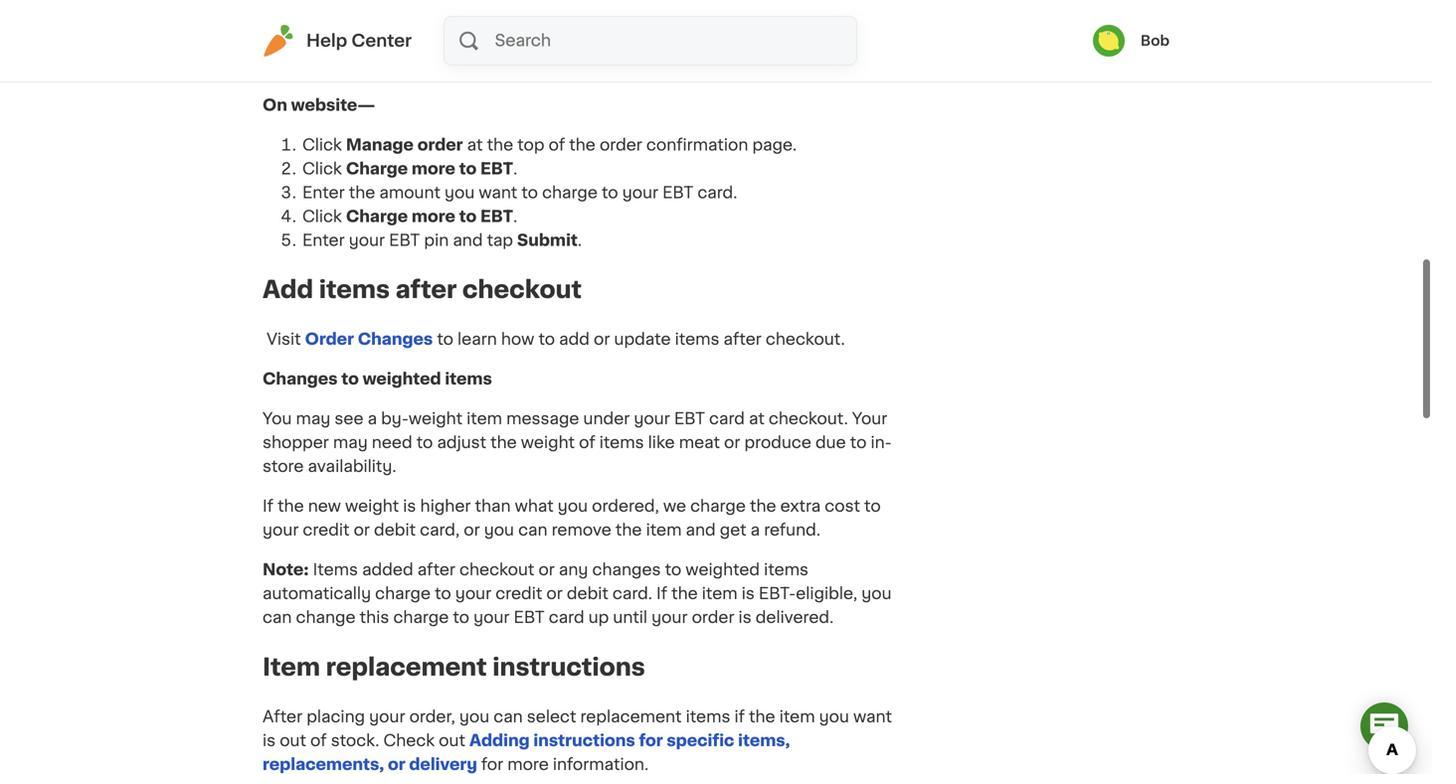 Task type: locate. For each thing, give the bounding box(es) containing it.
produce
[[744, 435, 811, 451]]

items,
[[738, 733, 790, 749]]

if
[[734, 710, 745, 725]]

0 vertical spatial may
[[296, 411, 331, 427]]

items inside after placing your order, you can select replacement items if the item you want is out of stock. check out
[[686, 710, 730, 725]]

at left "top"
[[467, 137, 483, 153]]

your inside you may see a by-weight item message under your ebt card at checkout. your shopper may need to adjust the weight of items like meat or produce due to in- store availability.
[[634, 411, 670, 427]]

1 horizontal spatial if
[[656, 586, 667, 602]]

0 vertical spatial debit
[[374, 523, 416, 539]]

item up items,
[[779, 710, 815, 725]]

amount up center
[[379, 10, 441, 26]]

1 vertical spatial of
[[579, 435, 595, 451]]

item inside "if the new weight is higher than what you ordered, we charge the extra cost to your credit or debit card, or you can remove the item and get a refund."
[[646, 523, 682, 539]]

0 horizontal spatial card
[[549, 610, 584, 626]]

at
[[467, 137, 483, 153], [749, 411, 765, 427]]

instructions up 'information.'
[[533, 733, 635, 749]]

checkout down than
[[460, 563, 534, 578]]

2 horizontal spatial of
[[579, 435, 595, 451]]

1 vertical spatial for
[[481, 757, 503, 773]]

may up shopper
[[296, 411, 331, 427]]

instructions
[[493, 656, 645, 680], [533, 733, 635, 749]]

3 enter from the top
[[302, 185, 345, 201]]

0 vertical spatial credit
[[303, 523, 350, 539]]

automatically
[[263, 586, 371, 602]]

0 vertical spatial submit
[[521, 58, 581, 73]]

can up adding
[[494, 710, 523, 725]]

0 vertical spatial weight
[[409, 411, 463, 427]]

1 vertical spatial at
[[749, 411, 765, 427]]

weight
[[409, 411, 463, 427], [521, 435, 575, 451], [345, 499, 399, 515]]

or down the check
[[388, 757, 405, 773]]

items inside you may see a by-weight item message under your ebt card at checkout. your shopper may need to adjust the weight of items like meat or produce due to in- store availability.
[[599, 435, 644, 451]]

weight up the "adjust"
[[409, 411, 463, 427]]

1 vertical spatial card.
[[698, 185, 737, 201]]

after inside items added after checkout or any changes to weighted items automatically charge to your credit or debit card. if the item is ebt-eligible, you can change this charge to your ebt card up until your order is delivered.
[[417, 563, 455, 578]]

charge
[[542, 10, 598, 26], [542, 185, 598, 201], [690, 499, 746, 515], [375, 586, 431, 602], [393, 610, 449, 626]]

order inside items added after checkout or any changes to weighted items automatically charge to your credit or debit card. if the item is ebt-eligible, you can change this charge to your ebt card up until your order is delivered.
[[692, 610, 734, 626]]

1 vertical spatial may
[[333, 435, 368, 451]]

items up order changes 'link'
[[319, 278, 390, 302]]

.
[[502, 34, 506, 50], [581, 58, 585, 73], [513, 161, 517, 177], [513, 209, 517, 225], [578, 233, 582, 248]]

0 vertical spatial checkout.
[[766, 332, 845, 348]]

page.
[[752, 137, 797, 153]]

0 horizontal spatial credit
[[303, 523, 350, 539]]

amount inside click manage order at the top of the order confirmation page. click charge more to ebt . enter the amount you want to charge to your ebt card. click charge more to ebt . enter your ebt pin and tap submit .
[[379, 185, 441, 201]]

1 horizontal spatial may
[[333, 435, 368, 451]]

a
[[368, 411, 377, 427], [751, 523, 760, 539]]

bob
[[1141, 34, 1170, 48]]

item down we
[[646, 523, 682, 539]]

instacart image
[[263, 25, 294, 57]]

1 horizontal spatial card
[[709, 411, 745, 427]]

can down automatically
[[263, 610, 292, 626]]

card up meat
[[709, 411, 745, 427]]

item left ebt-
[[702, 586, 738, 602]]

want inside enter the amount you want to charge to your ebt card. tap charge more to ebt . enter your ebt pin and tap submit .
[[479, 10, 517, 26]]

order left delivered. on the right
[[692, 610, 734, 626]]

of inside you may see a by-weight item message under your ebt card at checkout. your shopper may need to adjust the weight of items like meat or produce due to in- store availability.
[[579, 435, 595, 451]]

items up ebt-
[[764, 563, 809, 578]]

weight down message
[[521, 435, 575, 451]]

1 horizontal spatial replacement
[[580, 710, 682, 725]]

get
[[720, 523, 746, 539]]

0 vertical spatial changes
[[358, 332, 433, 348]]

card inside you may see a by-weight item message under your ebt card at checkout. your shopper may need to adjust the weight of items like meat or produce due to in- store availability.
[[709, 411, 745, 427]]

this
[[360, 610, 389, 626]]

at up produce
[[749, 411, 765, 427]]

0 horizontal spatial of
[[310, 733, 327, 749]]

0 vertical spatial weighted
[[363, 372, 441, 388]]

items down under
[[599, 435, 644, 451]]

any
[[559, 563, 588, 578]]

credit
[[303, 523, 350, 539], [496, 586, 542, 602]]

replacement up order, at the bottom of the page
[[326, 656, 487, 680]]

0 vertical spatial checkout
[[462, 278, 582, 302]]

0 vertical spatial tap
[[490, 58, 517, 73]]

2 amount from the top
[[379, 185, 441, 201]]

1 vertical spatial click
[[302, 161, 342, 177]]

of down under
[[579, 435, 595, 451]]

card. inside items added after checkout or any changes to weighted items automatically charge to your credit or debit card. if the item is ebt-eligible, you can change this charge to your ebt card up until your order is delivered.
[[613, 586, 652, 602]]

1 vertical spatial debit
[[567, 586, 609, 602]]

enter
[[302, 10, 345, 26], [302, 58, 345, 73], [302, 185, 345, 201], [302, 233, 345, 248]]

0 vertical spatial click
[[302, 137, 342, 153]]

item inside after placing your order, you can select replacement items if the item you want is out of stock. check out
[[779, 710, 815, 725]]

0 horizontal spatial out
[[280, 733, 306, 749]]

submit up "top"
[[521, 58, 581, 73]]

0 horizontal spatial changes
[[263, 372, 338, 388]]

what
[[515, 499, 554, 515]]

specific
[[667, 733, 734, 749]]

if down store at the bottom left of page
[[263, 499, 273, 515]]

0 vertical spatial want
[[479, 10, 517, 26]]

debit inside "if the new weight is higher than what you ordered, we charge the extra cost to your credit or debit card, or you can remove the item and get a refund."
[[374, 523, 416, 539]]

order,
[[409, 710, 455, 725]]

replacement
[[326, 656, 487, 680], [580, 710, 682, 725]]

the right the "adjust"
[[490, 435, 517, 451]]

0 vertical spatial for
[[639, 733, 663, 749]]

0 horizontal spatial weight
[[345, 499, 399, 515]]

remove
[[552, 523, 611, 539]]

eligible,
[[796, 586, 857, 602]]

1 vertical spatial a
[[751, 523, 760, 539]]

weight down the 'availability.'
[[345, 499, 399, 515]]

amount up "pin"
[[379, 185, 441, 201]]

enter the amount you want to charge to your ebt card. tap charge more to ebt . enter your ebt pin and tap submit .
[[302, 10, 737, 73]]

1 vertical spatial checkout
[[460, 563, 534, 578]]

1 amount from the top
[[379, 10, 441, 26]]

1 vertical spatial amount
[[379, 185, 441, 201]]

1 vertical spatial and
[[453, 233, 483, 248]]

2 vertical spatial click
[[302, 209, 342, 225]]

1 vertical spatial checkout.
[[769, 411, 848, 427]]

enter down tap
[[302, 58, 345, 73]]

out down after at the left
[[280, 733, 306, 749]]

if down changes at the bottom left of page
[[656, 586, 667, 602]]

item
[[263, 656, 320, 680]]

0 vertical spatial of
[[549, 137, 565, 153]]

1 out from the left
[[280, 733, 306, 749]]

and inside "if the new weight is higher than what you ordered, we charge the extra cost to your credit or debit card, or you can remove the item and get a refund."
[[686, 523, 716, 539]]

0 vertical spatial a
[[368, 411, 377, 427]]

checkout up how
[[462, 278, 582, 302]]

item replacement instructions
[[263, 656, 645, 680]]

after
[[263, 710, 302, 725]]

user avatar image
[[1093, 25, 1125, 57]]

item up the "adjust"
[[467, 411, 502, 427]]

changes down visit
[[263, 372, 338, 388]]

weighted up by-
[[363, 372, 441, 388]]

adjust
[[437, 435, 486, 451]]

card
[[709, 411, 745, 427], [549, 610, 584, 626]]

1 horizontal spatial a
[[751, 523, 760, 539]]

0 vertical spatial can
[[518, 523, 548, 539]]

charge inside enter the amount you want to charge to your ebt card. tap charge more to ebt . enter your ebt pin and tap submit .
[[542, 10, 598, 26]]

card.
[[698, 10, 737, 26], [698, 185, 737, 201], [613, 586, 652, 602]]

after
[[395, 278, 457, 302], [724, 332, 762, 348], [417, 563, 455, 578]]

instructions inside adding instructions for specific items, replacements, or delivery
[[533, 733, 635, 749]]

0 horizontal spatial at
[[467, 137, 483, 153]]

0 vertical spatial at
[[467, 137, 483, 153]]

top
[[517, 137, 545, 153]]

tap
[[302, 34, 331, 50]]

the down the ordered,
[[616, 523, 642, 539]]

charge inside enter the amount you want to charge to your ebt card. tap charge more to ebt . enter your ebt pin and tap submit .
[[335, 34, 397, 50]]

instructions up 'select'
[[493, 656, 645, 680]]

out up 'delivery'
[[439, 733, 465, 749]]

the left new
[[278, 499, 304, 515]]

1 horizontal spatial out
[[439, 733, 465, 749]]

is inside "if the new weight is higher than what you ordered, we charge the extra cost to your credit or debit card, or you can remove the item and get a refund."
[[403, 499, 416, 515]]

0 horizontal spatial if
[[263, 499, 273, 515]]

replacement up 'information.'
[[580, 710, 682, 725]]

charge
[[335, 34, 397, 50], [346, 161, 408, 177], [346, 209, 408, 225]]

2 vertical spatial of
[[310, 733, 327, 749]]

1 horizontal spatial for
[[639, 733, 663, 749]]

of right "top"
[[549, 137, 565, 153]]

a inside "if the new weight is higher than what you ordered, we charge the extra cost to your credit or debit card, or you can remove the item and get a refund."
[[751, 523, 760, 539]]

card inside items added after checkout or any changes to weighted items automatically charge to your credit or debit card. if the item is ebt-eligible, you can change this charge to your ebt card up until your order is delivered.
[[549, 610, 584, 626]]

1 vertical spatial submit
[[517, 233, 578, 248]]

submit down "top"
[[517, 233, 578, 248]]

adding instructions for specific items, replacements, or delivery
[[263, 733, 790, 773]]

0 vertical spatial card
[[709, 411, 745, 427]]

the inside items added after checkout or any changes to weighted items automatically charge to your credit or debit card. if the item is ebt-eligible, you can change this charge to your ebt card up until your order is delivered.
[[671, 586, 698, 602]]

3 click from the top
[[302, 209, 342, 225]]

can inside items added after checkout or any changes to weighted items automatically charge to your credit or debit card. if the item is ebt-eligible, you can change this charge to your ebt card up until your order is delivered.
[[263, 610, 292, 626]]

out
[[280, 733, 306, 749], [439, 733, 465, 749]]

can
[[518, 523, 548, 539], [263, 610, 292, 626], [494, 710, 523, 725]]

1 horizontal spatial credit
[[496, 586, 542, 602]]

checkout
[[462, 278, 582, 302], [460, 563, 534, 578]]

is left higher
[[403, 499, 416, 515]]

1 vertical spatial charge
[[346, 161, 408, 177]]

credit down new
[[303, 523, 350, 539]]

debit up up
[[567, 586, 609, 602]]

your
[[622, 10, 658, 26], [349, 58, 385, 73], [622, 185, 658, 201], [349, 233, 385, 248], [634, 411, 670, 427], [263, 523, 299, 539], [455, 586, 491, 602], [473, 610, 510, 626], [652, 610, 688, 626], [369, 710, 405, 725]]

enter down on website—
[[302, 185, 345, 201]]

enter up add
[[302, 233, 345, 248]]

1 vertical spatial after
[[724, 332, 762, 348]]

for down adding
[[481, 757, 503, 773]]

item
[[467, 411, 502, 427], [646, 523, 682, 539], [702, 586, 738, 602], [779, 710, 815, 725]]

debit up added
[[374, 523, 416, 539]]

your inside after placing your order, you can select replacement items if the item you want is out of stock. check out
[[369, 710, 405, 725]]

enter up the help at the top of page
[[302, 10, 345, 26]]

or right meat
[[724, 435, 740, 451]]

the
[[349, 10, 375, 26], [487, 137, 513, 153], [569, 137, 596, 153], [349, 185, 375, 201], [490, 435, 517, 451], [278, 499, 304, 515], [750, 499, 776, 515], [616, 523, 642, 539], [671, 586, 698, 602], [749, 710, 775, 725]]

for left specific
[[639, 733, 663, 749]]

you inside items added after checkout or any changes to weighted items automatically charge to your credit or debit card. if the item is ebt-eligible, you can change this charge to your ebt card up until your order is delivered.
[[861, 586, 892, 602]]

a right get
[[751, 523, 760, 539]]

changes
[[358, 332, 433, 348], [263, 372, 338, 388]]

2 vertical spatial after
[[417, 563, 455, 578]]

order
[[417, 137, 463, 153], [600, 137, 642, 153], [692, 610, 734, 626]]

pin
[[424, 233, 449, 248]]

or down than
[[464, 523, 480, 539]]

ordered,
[[592, 499, 659, 515]]

2 vertical spatial want
[[853, 710, 892, 725]]

2 vertical spatial card.
[[613, 586, 652, 602]]

a left by-
[[368, 411, 377, 427]]

items right update on the left top of page
[[675, 332, 720, 348]]

2 vertical spatial weight
[[345, 499, 399, 515]]

store
[[263, 459, 304, 475]]

1 horizontal spatial changes
[[358, 332, 433, 348]]

1 vertical spatial want
[[479, 185, 517, 201]]

1 vertical spatial can
[[263, 610, 292, 626]]

changes to weighted items
[[263, 372, 492, 388]]

checkout inside items added after checkout or any changes to weighted items automatically charge to your credit or debit card. if the item is ebt-eligible, you can change this charge to your ebt card up until your order is delivered.
[[460, 563, 534, 578]]

1 horizontal spatial at
[[749, 411, 765, 427]]

1 vertical spatial instructions
[[533, 733, 635, 749]]

0 horizontal spatial order
[[417, 137, 463, 153]]

0 vertical spatial and
[[456, 58, 486, 73]]

2 vertical spatial and
[[686, 523, 716, 539]]

help
[[306, 32, 347, 49]]

0 horizontal spatial a
[[368, 411, 377, 427]]

1 horizontal spatial debit
[[567, 586, 609, 602]]

can inside after placing your order, you can select replacement items if the item you want is out of stock. check out
[[494, 710, 523, 725]]

after for add items after checkout
[[395, 278, 457, 302]]

1 horizontal spatial weight
[[409, 411, 463, 427]]

of up replacements,
[[310, 733, 327, 749]]

of
[[549, 137, 565, 153], [579, 435, 595, 451], [310, 733, 327, 749]]

1 enter from the top
[[302, 10, 345, 26]]

1 vertical spatial card
[[549, 610, 584, 626]]

2 horizontal spatial order
[[692, 610, 734, 626]]

information.
[[553, 757, 649, 773]]

the right if
[[749, 710, 775, 725]]

the down we
[[671, 586, 698, 602]]

0 horizontal spatial debit
[[374, 523, 416, 539]]

items up specific
[[686, 710, 730, 725]]

2 horizontal spatial weight
[[521, 435, 575, 451]]

your
[[852, 411, 887, 427]]

1 horizontal spatial of
[[549, 137, 565, 153]]

if inside items added after checkout or any changes to weighted items automatically charge to your credit or debit card. if the item is ebt-eligible, you can change this charge to your ebt card up until your order is delivered.
[[656, 586, 667, 602]]

may down see at the bottom of page
[[333, 435, 368, 451]]

credit down what
[[496, 586, 542, 602]]

1 vertical spatial tap
[[487, 233, 513, 248]]

1 vertical spatial if
[[656, 586, 667, 602]]

0 vertical spatial card.
[[698, 10, 737, 26]]

0 vertical spatial replacement
[[326, 656, 487, 680]]

1 vertical spatial replacement
[[580, 710, 682, 725]]

ebt
[[662, 10, 693, 26], [469, 34, 502, 50], [389, 58, 420, 73], [480, 161, 513, 177], [662, 185, 693, 201], [480, 209, 513, 225], [389, 233, 420, 248], [674, 411, 705, 427], [514, 610, 545, 626]]

0 vertical spatial if
[[263, 499, 273, 515]]

is left delivered. on the right
[[738, 610, 752, 626]]

items
[[319, 278, 390, 302], [675, 332, 720, 348], [445, 372, 492, 388], [599, 435, 644, 451], [764, 563, 809, 578], [686, 710, 730, 725]]

weighted
[[363, 372, 441, 388], [686, 563, 760, 578]]

the up the help center
[[349, 10, 375, 26]]

order right manage
[[417, 137, 463, 153]]

amount
[[379, 10, 441, 26], [379, 185, 441, 201]]

new
[[308, 499, 341, 515]]

is down after at the left
[[263, 733, 276, 749]]

and
[[456, 58, 486, 73], [453, 233, 483, 248], [686, 523, 716, 539]]

and inside enter the amount you want to charge to your ebt card. tap charge more to ebt . enter your ebt pin and tap submit .
[[456, 58, 486, 73]]

order left confirmation
[[600, 137, 642, 153]]

4 enter from the top
[[302, 233, 345, 248]]

0 vertical spatial after
[[395, 278, 457, 302]]

changes up changes to weighted items
[[358, 332, 433, 348]]

add
[[263, 278, 313, 302]]

tap inside click manage order at the top of the order confirmation page. click charge more to ebt . enter the amount you want to charge to your ebt card. click charge more to ebt . enter your ebt pin and tap submit .
[[487, 233, 513, 248]]

1 vertical spatial weighted
[[686, 563, 760, 578]]

weighted down get
[[686, 563, 760, 578]]

can down what
[[518, 523, 548, 539]]

replacements,
[[263, 757, 384, 773]]

2 vertical spatial can
[[494, 710, 523, 725]]

delivered.
[[756, 610, 834, 626]]

0 vertical spatial charge
[[335, 34, 397, 50]]

0 vertical spatial amount
[[379, 10, 441, 26]]

center
[[351, 32, 412, 49]]

ebt-
[[759, 586, 796, 602]]

tap
[[490, 58, 517, 73], [487, 233, 513, 248]]

at inside you may see a by-weight item message under your ebt card at checkout. your shopper may need to adjust the weight of items like meat or produce due to in- store availability.
[[749, 411, 765, 427]]

adding
[[469, 733, 530, 749]]

card left up
[[549, 610, 584, 626]]

amount inside enter the amount you want to charge to your ebt card. tap charge more to ebt . enter your ebt pin and tap submit .
[[379, 10, 441, 26]]

1 horizontal spatial weighted
[[686, 563, 760, 578]]

1 vertical spatial credit
[[496, 586, 542, 602]]



Task type: describe. For each thing, give the bounding box(es) containing it.
item inside you may see a by-weight item message under your ebt card at checkout. your shopper may need to adjust the weight of items like meat or produce due to in- store availability.
[[467, 411, 502, 427]]

submit inside click manage order at the top of the order confirmation page. click charge more to ebt . enter the amount you want to charge to your ebt card. click charge more to ebt . enter your ebt pin and tap submit .
[[517, 233, 578, 248]]

items inside items added after checkout or any changes to weighted items automatically charge to your credit or debit card. if the item is ebt-eligible, you can change this charge to your ebt card up until your order is delivered.
[[764, 563, 809, 578]]

card. inside enter the amount you want to charge to your ebt card. tap charge more to ebt . enter your ebt pin and tap submit .
[[698, 10, 737, 26]]

added
[[362, 563, 413, 578]]

of inside after placing your order, you can select replacement items if the item you want is out of stock. check out
[[310, 733, 327, 749]]

or down any
[[546, 586, 563, 602]]

you inside enter the amount you want to charge to your ebt card. tap charge more to ebt . enter your ebt pin and tap submit .
[[445, 10, 475, 26]]

due
[[816, 435, 846, 451]]

2 out from the left
[[439, 733, 465, 749]]

you inside click manage order at the top of the order confirmation page. click charge more to ebt . enter the amount you want to charge to your ebt card. click charge more to ebt . enter your ebt pin and tap submit .
[[445, 185, 475, 201]]

delivery
[[409, 757, 477, 773]]

extra
[[780, 499, 821, 515]]

can inside "if the new weight is higher than what you ordered, we charge the extra cost to your credit or debit card, or you can remove the item and get a refund."
[[518, 523, 548, 539]]

note:
[[263, 563, 309, 578]]

ebt inside items added after checkout or any changes to weighted items automatically charge to your credit or debit card. if the item is ebt-eligible, you can change this charge to your ebt card up until your order is delivered.
[[514, 610, 545, 626]]

how
[[501, 332, 534, 348]]

0 vertical spatial instructions
[[493, 656, 645, 680]]

if the new weight is higher than what you ordered, we charge the extra cost to your credit or debit card, or you can remove the item and get a refund.
[[263, 499, 881, 539]]

of inside click manage order at the top of the order confirmation page. click charge more to ebt . enter the amount you want to charge to your ebt card. click charge more to ebt . enter your ebt pin and tap submit .
[[549, 137, 565, 153]]

after for items added after checkout or any changes to weighted items automatically charge to your credit or debit card. if the item is ebt-eligible, you can change this charge to your ebt card up until your order is delivered.
[[417, 563, 455, 578]]

2 click from the top
[[302, 161, 342, 177]]

visit
[[267, 332, 301, 348]]

charge inside click manage order at the top of the order confirmation page. click charge more to ebt . enter the amount you want to charge to your ebt card. click charge more to ebt . enter your ebt pin and tap submit .
[[542, 185, 598, 201]]

or up added
[[354, 523, 370, 539]]

confirmation
[[646, 137, 748, 153]]

want inside click manage order at the top of the order confirmation page. click charge more to ebt . enter the amount you want to charge to your ebt card. click charge more to ebt . enter your ebt pin and tap submit .
[[479, 185, 517, 201]]

add
[[559, 332, 590, 348]]

1 click from the top
[[302, 137, 342, 153]]

is inside after placing your order, you can select replacement items if the item you want is out of stock. check out
[[263, 733, 276, 749]]

card,
[[420, 523, 460, 539]]

1 vertical spatial changes
[[263, 372, 338, 388]]

pin
[[424, 58, 452, 73]]

message
[[506, 411, 579, 427]]

order changes link
[[305, 332, 433, 348]]

we
[[663, 499, 686, 515]]

until
[[613, 610, 648, 626]]

for more information.
[[477, 757, 649, 773]]

charge for the
[[346, 161, 408, 177]]

replacement inside after placing your order, you can select replacement items if the item you want is out of stock. check out
[[580, 710, 682, 725]]

visit order changes to learn how to add or update items after checkout.
[[263, 332, 849, 348]]

than
[[475, 499, 511, 515]]

for inside adding instructions for specific items, replacements, or delivery
[[639, 733, 663, 749]]

the left "extra"
[[750, 499, 776, 515]]

the left "top"
[[487, 137, 513, 153]]

if inside "if the new weight is higher than what you ordered, we charge the extra cost to your credit or debit card, or you can remove the item and get a refund."
[[263, 499, 273, 515]]

more inside enter the amount you want to charge to your ebt card. tap charge more to ebt . enter your ebt pin and tap submit .
[[400, 34, 444, 50]]

tap inside enter the amount you want to charge to your ebt card. tap charge more to ebt . enter your ebt pin and tap submit .
[[490, 58, 517, 73]]

and inside click manage order at the top of the order confirmation page. click charge more to ebt . enter the amount you want to charge to your ebt card. click charge more to ebt . enter your ebt pin and tap submit .
[[453, 233, 483, 248]]

by-
[[381, 411, 409, 427]]

want inside after placing your order, you can select replacement items if the item you want is out of stock. check out
[[853, 710, 892, 725]]

weighted inside items added after checkout or any changes to weighted items automatically charge to your credit or debit card. if the item is ebt-eligible, you can change this charge to your ebt card up until your order is delivered.
[[686, 563, 760, 578]]

shopper
[[263, 435, 329, 451]]

up
[[588, 610, 609, 626]]

credit inside items added after checkout or any changes to weighted items automatically charge to your credit or debit card. if the item is ebt-eligible, you can change this charge to your ebt card up until your order is delivered.
[[496, 586, 542, 602]]

adding instructions for specific items, replacements, or delivery link
[[263, 733, 790, 773]]

on
[[263, 97, 287, 113]]

placing
[[307, 710, 365, 725]]

the right "top"
[[569, 137, 596, 153]]

the inside you may see a by-weight item message under your ebt card at checkout. your shopper may need to adjust the weight of items like meat or produce due to in- store availability.
[[490, 435, 517, 451]]

help center link
[[263, 25, 412, 57]]

manage
[[346, 137, 414, 153]]

update
[[614, 332, 671, 348]]

website—
[[291, 97, 375, 113]]

your inside "if the new weight is higher than what you ordered, we charge the extra cost to your credit or debit card, or you can remove the item and get a refund."
[[263, 523, 299, 539]]

help center
[[306, 32, 412, 49]]

order
[[305, 332, 354, 348]]

change
[[296, 610, 356, 626]]

0 horizontal spatial replacement
[[326, 656, 487, 680]]

is left ebt-
[[742, 586, 755, 602]]

charge for your
[[335, 34, 397, 50]]

ebt inside you may see a by-weight item message under your ebt card at checkout. your shopper may need to adjust the weight of items like meat or produce due to in- store availability.
[[674, 411, 705, 427]]

under
[[583, 411, 630, 427]]

items
[[313, 563, 358, 578]]

you may see a by-weight item message under your ebt card at checkout. your shopper may need to adjust the weight of items like meat or produce due to in- store availability.
[[263, 411, 892, 475]]

checkout for items
[[462, 278, 582, 302]]

higher
[[420, 499, 471, 515]]

0 horizontal spatial for
[[481, 757, 503, 773]]

or inside adding instructions for specific items, replacements, or delivery
[[388, 757, 405, 773]]

learn
[[458, 332, 497, 348]]

or inside you may see a by-weight item message under your ebt card at checkout. your shopper may need to adjust the weight of items like meat or produce due to in- store availability.
[[724, 435, 740, 451]]

items down learn
[[445, 372, 492, 388]]

checkout for added
[[460, 563, 534, 578]]

changes
[[592, 563, 661, 578]]

check
[[383, 733, 435, 749]]

item inside items added after checkout or any changes to weighted items automatically charge to your credit or debit card. if the item is ebt-eligible, you can change this charge to your ebt card up until your order is delivered.
[[702, 586, 738, 602]]

click manage order at the top of the order confirmation page. click charge more to ebt . enter the amount you want to charge to your ebt card. click charge more to ebt . enter your ebt pin and tap submit .
[[302, 137, 797, 248]]

1 horizontal spatial order
[[600, 137, 642, 153]]

need
[[372, 435, 412, 451]]

like
[[648, 435, 675, 451]]

the down manage
[[349, 185, 375, 201]]

availability.
[[308, 459, 396, 475]]

0 horizontal spatial may
[[296, 411, 331, 427]]

a inside you may see a by-weight item message under your ebt card at checkout. your shopper may need to adjust the weight of items like meat or produce due to in- store availability.
[[368, 411, 377, 427]]

checkout. inside you may see a by-weight item message under your ebt card at checkout. your shopper may need to adjust the weight of items like meat or produce due to in- store availability.
[[769, 411, 848, 427]]

1 vertical spatial weight
[[521, 435, 575, 451]]

meat
[[679, 435, 720, 451]]

cost
[[825, 499, 860, 515]]

the inside enter the amount you want to charge to your ebt card. tap charge more to ebt . enter your ebt pin and tap submit .
[[349, 10, 375, 26]]

Search search field
[[493, 17, 856, 65]]

or left any
[[539, 563, 555, 578]]

see
[[335, 411, 364, 427]]

you
[[263, 411, 292, 427]]

bob link
[[1093, 25, 1170, 57]]

2 vertical spatial charge
[[346, 209, 408, 225]]

refund.
[[764, 523, 820, 539]]

to inside "if the new weight is higher than what you ordered, we charge the extra cost to your credit or debit card, or you can remove the item and get a refund."
[[864, 499, 881, 515]]

after placing your order, you can select replacement items if the item you want is out of stock. check out
[[263, 710, 892, 749]]

add items after checkout
[[263, 278, 582, 302]]

items added after checkout or any changes to weighted items automatically charge to your credit or debit card. if the item is ebt-eligible, you can change this charge to your ebt card up until your order is delivered.
[[263, 563, 892, 626]]

in-
[[871, 435, 892, 451]]

submit inside enter the amount you want to charge to your ebt card. tap charge more to ebt . enter your ebt pin and tap submit .
[[521, 58, 581, 73]]

2 enter from the top
[[302, 58, 345, 73]]

on website—
[[263, 97, 375, 113]]

charge inside "if the new weight is higher than what you ordered, we charge the extra cost to your credit or debit card, or you can remove the item and get a refund."
[[690, 499, 746, 515]]

debit inside items added after checkout or any changes to weighted items automatically charge to your credit or debit card. if the item is ebt-eligible, you can change this charge to your ebt card up until your order is delivered.
[[567, 586, 609, 602]]

select
[[527, 710, 576, 725]]

credit inside "if the new weight is higher than what you ordered, we charge the extra cost to your credit or debit card, or you can remove the item and get a refund."
[[303, 523, 350, 539]]

at inside click manage order at the top of the order confirmation page. click charge more to ebt . enter the amount you want to charge to your ebt card. click charge more to ebt . enter your ebt pin and tap submit .
[[467, 137, 483, 153]]

or right add on the top left
[[594, 332, 610, 348]]

weight inside "if the new weight is higher than what you ordered, we charge the extra cost to your credit or debit card, or you can remove the item and get a refund."
[[345, 499, 399, 515]]

the inside after placing your order, you can select replacement items if the item you want is out of stock. check out
[[749, 710, 775, 725]]

stock.
[[331, 733, 379, 749]]

card. inside click manage order at the top of the order confirmation page. click charge more to ebt . enter the amount you want to charge to your ebt card. click charge more to ebt . enter your ebt pin and tap submit .
[[698, 185, 737, 201]]

0 horizontal spatial weighted
[[363, 372, 441, 388]]



Task type: vqa. For each thing, say whether or not it's contained in the screenshot.
top checkout.
yes



